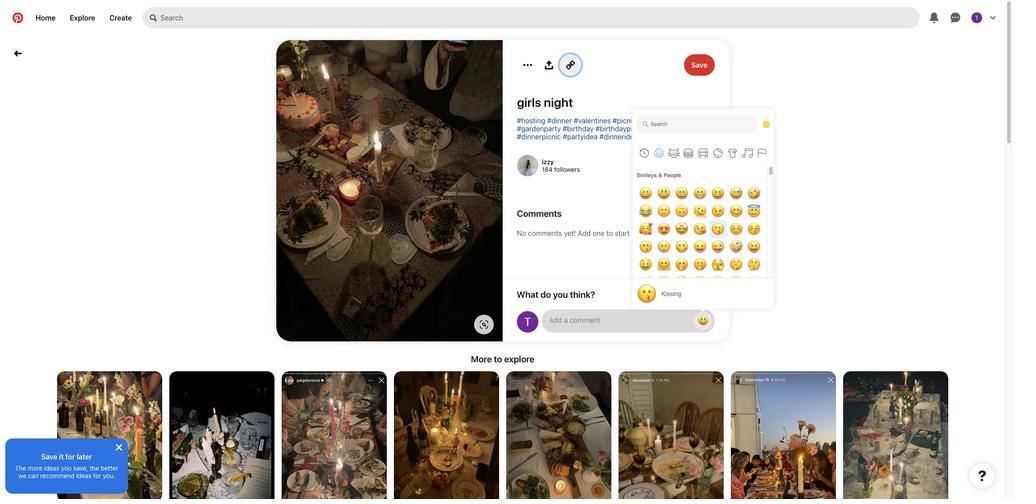 Task type: vqa. For each thing, say whether or not it's contained in the screenshot.
We've
no



Task type: describe. For each thing, give the bounding box(es) containing it.
kissing closed eyes image
[[745, 220, 763, 238]]

joy image
[[637, 202, 655, 220]]

girls
[[517, 95, 541, 110]]

laughing image
[[709, 185, 727, 202]]

smileys
[[637, 173, 657, 179]]

#birthday link
[[563, 125, 594, 133]]

#birthdaypicnic link
[[596, 125, 646, 133]]

#gardenparty link
[[517, 125, 561, 133]]

stuck out tongue winking eye image
[[709, 238, 727, 256]]

#dinnerparty link
[[659, 117, 700, 125]]

#valentines link
[[574, 117, 611, 125]]

more
[[471, 354, 492, 365]]

people
[[664, 173, 682, 179]]

save for save it for later the more ideas you save, the better we can recommend ideas for you.
[[41, 453, 57, 461]]

innocent image
[[745, 202, 763, 220]]

start
[[615, 230, 630, 238]]

#valentines
[[574, 117, 611, 125]]

comments button
[[517, 209, 715, 219]]

1 this contains an image of: dinner party image from the left
[[506, 372, 612, 500]]

sweat smile image
[[727, 185, 745, 202]]

1 horizontal spatial kissing image
[[709, 220, 727, 238]]

thinking face image
[[745, 256, 763, 274]]

#dinner
[[547, 117, 572, 125]]

the
[[15, 465, 26, 472]]

melting face image
[[691, 202, 709, 220]]

Type to search for an emoji text field
[[637, 115, 757, 133]]

yum image
[[673, 238, 691, 256]]

relaxed image
[[727, 220, 745, 238]]

stuck out tongue closed eyes image
[[745, 238, 763, 256]]

home
[[36, 14, 56, 22]]

smiling face with 3 hearts image
[[637, 220, 655, 238]]

#dinnerpicnic link
[[517, 133, 561, 141]]

heart eyes image
[[655, 220, 673, 238]]

#picnic
[[613, 117, 636, 125]]

this contains an image of: diner image
[[394, 372, 499, 500]]

explore link
[[63, 7, 102, 29]]

smile image
[[673, 185, 691, 202]]

6
[[682, 291, 686, 299]]

explore
[[70, 14, 95, 22]]

1 vertical spatial kissing image
[[637, 284, 657, 304]]

#dinner link
[[547, 117, 572, 125]]

can
[[28, 472, 38, 480]]

face with hand over mouth image
[[673, 256, 691, 274]]

#birthdayparty link
[[648, 125, 696, 133]]

&
[[659, 173, 663, 179]]

#birthday
[[563, 125, 594, 133]]

izzy avatar link image
[[517, 155, 538, 177]]

#partyidea
[[563, 133, 598, 141]]

tyler black image
[[972, 12, 982, 23]]

0 horizontal spatial for
[[65, 453, 75, 461]]

kissing smiling eyes image
[[637, 238, 655, 256]]

1 vertical spatial to
[[494, 354, 502, 365]]

0 horizontal spatial ideas
[[44, 465, 59, 472]]

we
[[18, 472, 26, 480]]

think?
[[570, 290, 595, 300]]

Search text field
[[161, 7, 920, 29]]

wink image
[[709, 202, 727, 220]]

kissing heart image
[[691, 220, 709, 238]]

stuck out tongue image
[[691, 238, 709, 256]]

search icon image
[[150, 14, 157, 21]]

1 horizontal spatial ideas
[[76, 472, 91, 480]]

what
[[517, 290, 539, 300]]

this contains an image of: 🪞 image
[[57, 372, 162, 500]]

conversation.
[[644, 230, 687, 238]]

save,
[[73, 465, 88, 472]]

Add a comment field
[[550, 316, 687, 324]]

#dinnerpicnic
[[517, 133, 561, 141]]

upside-down face image
[[673, 202, 691, 220]]

izzy
[[542, 158, 554, 166]]

face with open eyes and hand over mouth image
[[691, 256, 709, 274]]

shushing face image
[[727, 256, 745, 274]]

you.
[[103, 472, 115, 480]]

#picnic link
[[613, 117, 636, 125]]

smiley image
[[655, 185, 673, 202]]

star struck image
[[673, 220, 691, 238]]

1 horizontal spatial for
[[93, 472, 101, 480]]

yet!
[[564, 230, 576, 238]]

rolling on the floor laughing image
[[745, 185, 763, 202]]

#host
[[638, 117, 657, 125]]

slightly smiling face image
[[655, 202, 673, 220]]



Task type: locate. For each thing, give the bounding box(es) containing it.
😃 button
[[542, 310, 715, 333], [694, 312, 712, 330]]

create
[[109, 14, 132, 22]]

the right save, on the left bottom of page
[[90, 465, 99, 472]]

recommend
[[40, 472, 74, 480]]

no comments yet! add one to start the conversation.
[[517, 230, 687, 238]]

#dinnerparty #gardenparty
[[517, 117, 700, 133]]

2 this contains an image of: image from the left
[[843, 372, 949, 500]]

1 this contains an image of: image from the left
[[282, 372, 387, 500]]

do
[[541, 290, 551, 300]]

#dinnerparty
[[659, 117, 700, 125]]

save
[[692, 61, 708, 69], [41, 453, 57, 461]]

to right more
[[494, 354, 502, 365]]

for left you.
[[93, 472, 101, 480]]

#birthdayparty #dinnerpicnic
[[517, 125, 696, 141]]

kissing image
[[709, 220, 727, 238], [637, 284, 657, 304]]

comments
[[517, 209, 562, 219]]

save inside save it for later the more ideas you save, the better we can recommend ideas for you.
[[41, 453, 57, 461]]

0 vertical spatial to
[[607, 230, 613, 238]]

1 horizontal spatial this contains an image of: image
[[843, 372, 949, 500]]

#hosting
[[517, 117, 545, 125]]

add
[[578, 230, 591, 238]]

better
[[101, 465, 118, 472]]

1 horizontal spatial this contains an image of: dinner party image
[[619, 372, 724, 500]]

0 horizontal spatial this contains an image of: image
[[282, 372, 387, 500]]

what do you think?
[[517, 290, 595, 300]]

create link
[[102, 7, 139, 29]]

1 vertical spatial for
[[93, 472, 101, 480]]

0 vertical spatial you
[[553, 290, 568, 300]]

this contains an image of: 🍸dinner at mine image
[[731, 372, 836, 500]]

184
[[542, 166, 553, 173]]

#birthdaypicnic
[[596, 125, 646, 133]]

the inside save it for later the more ideas you save, the better we can recommend ideas for you.
[[90, 465, 99, 472]]

this contains an image of: image
[[282, 372, 387, 500], [843, 372, 949, 500]]

0 horizontal spatial save
[[41, 453, 57, 461]]

you right "do"
[[553, 290, 568, 300]]

list
[[0, 372, 1006, 500]]

you down it in the left bottom of the page
[[61, 465, 72, 472]]

1 horizontal spatial you
[[553, 290, 568, 300]]

for
[[65, 453, 75, 461], [93, 472, 101, 480]]

to
[[607, 230, 613, 238], [494, 354, 502, 365]]

grin image
[[691, 185, 709, 202]]

face with peeking eye image
[[709, 256, 727, 274]]

you inside save it for later the more ideas you save, the better we can recommend ideas for you.
[[61, 465, 72, 472]]

you
[[553, 290, 568, 300], [61, 465, 72, 472]]

0 vertical spatial kissing image
[[709, 220, 727, 238]]

this contains an image of: dinner party image
[[506, 372, 612, 500], [619, 372, 724, 500]]

#hosting link
[[517, 117, 545, 125]]

#birthdayparty
[[648, 125, 696, 133]]

explore
[[504, 354, 535, 365]]

this contains an image of: post-dinner details image
[[169, 372, 275, 500]]

0 vertical spatial save
[[692, 61, 708, 69]]

home link
[[29, 7, 63, 29]]

one
[[593, 230, 605, 238]]

#host link
[[638, 117, 657, 125]]

ideas down it in the left bottom of the page
[[44, 465, 59, 472]]

zany face image
[[727, 238, 745, 256]]

later
[[77, 453, 92, 461]]

0 horizontal spatial you
[[61, 465, 72, 472]]

1 horizontal spatial to
[[607, 230, 613, 238]]

for right it in the left bottom of the page
[[65, 453, 75, 461]]

0 horizontal spatial to
[[494, 354, 502, 365]]

followers
[[554, 166, 580, 173]]

ideas
[[44, 465, 59, 472], [76, 472, 91, 480]]

girls night link
[[517, 95, 715, 110]]

money-mouth face image
[[637, 256, 655, 274]]

the
[[632, 230, 642, 238], [90, 465, 99, 472]]

kissing image left kissing
[[637, 284, 657, 304]]

😃
[[698, 315, 709, 327]]

the right start
[[632, 230, 642, 238]]

1 vertical spatial you
[[61, 465, 72, 472]]

smiling face with tear image
[[655, 238, 673, 256]]

1 horizontal spatial save
[[692, 61, 708, 69]]

more
[[28, 465, 42, 472]]

night
[[544, 95, 573, 110]]

izzy link
[[542, 158, 554, 166]]

hugging face image
[[655, 256, 673, 274]]

#gardenparty
[[517, 125, 561, 133]]

0 horizontal spatial the
[[90, 465, 99, 472]]

no
[[517, 230, 526, 238]]

blacklashes1000 image
[[517, 312, 538, 333]]

save it for later the more ideas you save, the better we can recommend ideas for you.
[[15, 453, 118, 480]]

0 vertical spatial the
[[632, 230, 642, 238]]

#partyidea link
[[563, 133, 598, 141]]

1 horizontal spatial the
[[632, 230, 642, 238]]

kissing image left relaxed image
[[709, 220, 727, 238]]

click to shop image
[[480, 320, 489, 329]]

ideas down later at the left of the page
[[76, 472, 91, 480]]

comments
[[528, 230, 562, 238]]

blush image
[[727, 202, 745, 220]]

more to explore
[[471, 354, 535, 365]]

smileys & people element
[[633, 167, 768, 500]]

#dinneridea
[[600, 133, 638, 141]]

1 vertical spatial save
[[41, 453, 57, 461]]

girls night
[[517, 95, 573, 110]]

1 vertical spatial the
[[90, 465, 99, 472]]

smileys & people
[[637, 173, 682, 179]]

grinning image
[[637, 185, 655, 202]]

kissing
[[661, 290, 682, 298]]

2 this contains an image of: dinner party image from the left
[[619, 372, 724, 500]]

save for save
[[692, 61, 708, 69]]

save button
[[684, 54, 715, 76], [684, 54, 715, 76]]

#dinneridea link
[[600, 133, 638, 141]]

0 vertical spatial for
[[65, 453, 75, 461]]

to right one
[[607, 230, 613, 238]]

0 horizontal spatial this contains an image of: dinner party image
[[506, 372, 612, 500]]

0 horizontal spatial kissing image
[[637, 284, 657, 304]]

it
[[59, 453, 64, 461]]

izzy 184 followers
[[542, 158, 580, 173]]



